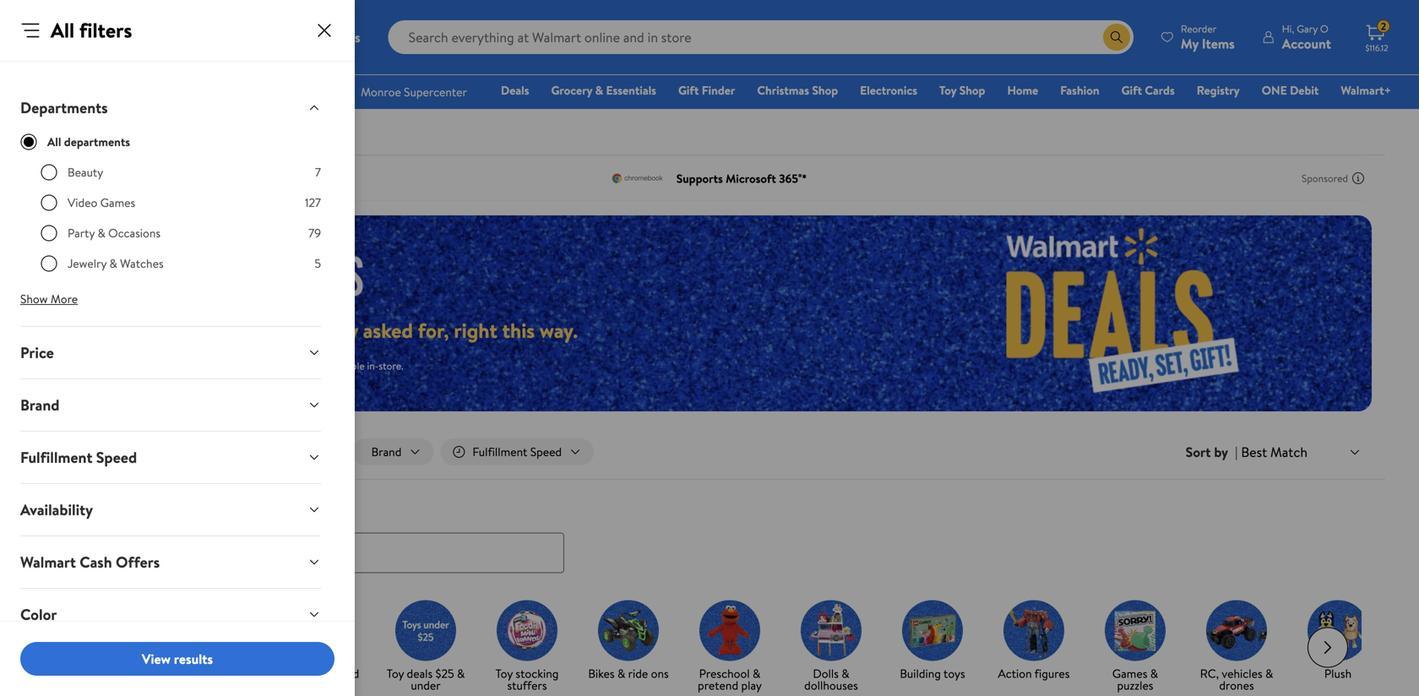 Task type: describe. For each thing, give the bounding box(es) containing it.
$116.12
[[1366, 42, 1389, 54]]

grocery & essentials
[[551, 82, 656, 98]]

availability button
[[7, 484, 335, 536]]

cards
[[1145, 82, 1175, 98]]

grocery & essentials link
[[544, 81, 664, 99]]

preschool toys image
[[700, 600, 760, 661]]

offers
[[116, 552, 160, 573]]

toy deals $25 & under
[[387, 665, 465, 694]]

essentials
[[606, 82, 656, 98]]

& for jewelry
[[109, 255, 117, 272]]

Search search field
[[388, 20, 1134, 54]]

rain
[[167, 358, 183, 373]]

Toy deals search field
[[34, 499, 1386, 573]]

79
[[309, 225, 321, 241]]

All departments radio
[[20, 133, 37, 150]]

christmas shop
[[757, 82, 838, 98]]

home link
[[1000, 81, 1046, 99]]

finder
[[702, 82, 735, 98]]

127
[[305, 194, 321, 211]]

for,
[[418, 316, 449, 345]]

0 vertical spatial all
[[51, 16, 74, 44]]

Search in Toy deals search field
[[54, 533, 564, 573]]

fulfillment speed
[[20, 447, 137, 468]]

they
[[319, 316, 358, 345]]

way.
[[540, 316, 578, 345]]

sponsored
[[1302, 171, 1348, 185]]

christmas
[[757, 82, 809, 98]]

toys under 25 dollars image
[[395, 600, 456, 661]]

puzzles
[[1117, 677, 1154, 694]]

stuffers
[[507, 677, 547, 694]]

watches
[[120, 255, 164, 272]]

deals
[[501, 82, 529, 98]]

building toys link
[[889, 600, 977, 683]]

one debit
[[1262, 82, 1319, 98]]

|
[[1235, 443, 1238, 461]]

close panel image
[[314, 20, 335, 41]]

action figures
[[998, 665, 1070, 682]]

items
[[250, 358, 274, 373]]

cash
[[80, 552, 112, 573]]

price
[[20, 342, 54, 363]]

& for games
[[1151, 665, 1158, 682]]

all inside button
[[86, 444, 100, 460]]

show more
[[20, 291, 78, 307]]

stocking
[[516, 665, 559, 682]]

drones
[[1220, 677, 1254, 694]]

sort and filter section element
[[34, 425, 1386, 479]]

availability
[[20, 499, 93, 520]]

none radio inside all departments option group
[[41, 164, 57, 181]]

occasions
[[108, 225, 161, 241]]

walmart cash offers button
[[7, 537, 335, 588]]

& for preschool
[[753, 665, 761, 682]]

select
[[220, 358, 248, 373]]

dolls
[[813, 665, 839, 682]]

jewelry
[[68, 255, 107, 272]]

dolls & dollhouses
[[804, 665, 858, 694]]

plush toys image
[[1308, 600, 1369, 661]]

view results
[[142, 650, 213, 668]]

toys
[[944, 665, 965, 682]]

rc, vehicles & drones
[[1200, 665, 1274, 694]]

preschool & pretend play
[[698, 665, 762, 694]]

filters inside button
[[102, 444, 132, 460]]

toy for toy deals $25 & under
[[387, 665, 404, 682]]

fulfillment speed button
[[7, 432, 335, 483]]

last.
[[132, 358, 149, 373]]

gift cards link
[[1114, 81, 1183, 99]]

2
[[1381, 19, 1387, 34]]

plush
[[1325, 665, 1352, 682]]

all departments option group
[[41, 164, 321, 286]]

walmart+ link
[[1334, 81, 1399, 99]]

& for bikes
[[618, 665, 625, 682]]

shop by age link
[[179, 600, 267, 683]]

toy stocking stuffers image
[[497, 600, 558, 661]]

gift cards
[[1122, 82, 1175, 98]]

toy for toy stocking stuffers
[[496, 665, 513, 682]]

games inside all departments option group
[[100, 194, 135, 211]]

show more button
[[7, 286, 91, 313]]

sort
[[1186, 443, 1211, 461]]

by for sort
[[1214, 443, 1229, 461]]

games & puzzles
[[1113, 665, 1158, 694]]

savings
[[123, 316, 187, 345]]

video games
[[68, 194, 135, 211]]

one debit link
[[1254, 81, 1327, 99]]

walmart cash offers
[[20, 552, 160, 573]]

bikes & ride ons
[[588, 665, 669, 682]]

filters inside dialog
[[79, 16, 132, 44]]

preschool & pretend play link
[[686, 600, 774, 695]]

all filters inside button
[[86, 444, 132, 460]]

play
[[741, 677, 762, 694]]

color button
[[7, 589, 335, 640]]

deals right all
[[130, 665, 156, 682]]

results
[[174, 650, 213, 668]]

more
[[51, 291, 78, 307]]

speed
[[96, 447, 137, 468]]

video
[[68, 194, 97, 211]]

brand
[[20, 395, 60, 416]]

shop by age
[[192, 665, 254, 682]]

age
[[236, 665, 254, 682]]



Task type: locate. For each thing, give the bounding box(es) containing it.
& right dolls
[[842, 665, 850, 682]]

not
[[297, 358, 312, 373]]

while supplies last. no rain checks. select items may not be available in-store.
[[68, 358, 403, 373]]

toy shop link
[[932, 81, 993, 99]]

under
[[411, 677, 441, 694]]

& inside dolls & dollhouses
[[842, 665, 850, 682]]

in-
[[367, 358, 379, 373]]

action figures image
[[1004, 600, 1065, 661]]

& inside rc, vehicles & drones
[[1266, 665, 1274, 682]]

preschool
[[699, 665, 750, 682]]

& right jewelry
[[109, 255, 117, 272]]

dolls and dollhouses image
[[801, 600, 862, 661]]

home
[[1008, 82, 1039, 98]]

walmart+
[[1341, 82, 1392, 98]]

toy inside toy deals $25 & under
[[387, 665, 404, 682]]

deals inside search field
[[80, 499, 114, 520]]

2 gift from the left
[[1122, 82, 1142, 98]]

0 vertical spatial filters
[[79, 16, 132, 44]]

top
[[290, 665, 308, 682]]

gift left cards
[[1122, 82, 1142, 98]]

grocery
[[551, 82, 592, 98]]

1 vertical spatial filters
[[102, 444, 132, 460]]

Walmart Site-Wide search field
[[388, 20, 1134, 54]]

gift for gift cards
[[1122, 82, 1142, 98]]

ride-on toys image
[[598, 600, 659, 661]]

7
[[315, 164, 321, 180]]

& right preschool
[[753, 665, 761, 682]]

0 horizontal spatial games
[[100, 194, 135, 211]]

by inside sort and filter section element
[[1214, 443, 1229, 461]]

toy
[[310, 665, 327, 682]]

5
[[315, 255, 321, 272]]

1 horizontal spatial walmart black friday deals for days image
[[890, 215, 1372, 411]]

available
[[328, 358, 365, 373]]

party & occasions
[[68, 225, 161, 241]]

radio-controlled, vehicles and drones image
[[1207, 600, 1267, 661]]

0 vertical spatial games
[[100, 194, 135, 211]]

None radio
[[41, 194, 57, 211], [41, 225, 57, 242], [41, 255, 57, 272], [41, 194, 57, 211], [41, 225, 57, 242], [41, 255, 57, 272]]

deals up the search icon
[[80, 499, 114, 520]]

color
[[20, 604, 57, 625]]

departments
[[20, 97, 108, 118]]

electronics link
[[853, 81, 925, 99]]

toy deals $25 & under link
[[382, 600, 470, 695]]

toys
[[54, 124, 76, 141]]

view
[[142, 650, 171, 668]]

supplies
[[95, 358, 129, 373]]

checks.
[[186, 358, 218, 373]]

& inside games & puzzles
[[1151, 665, 1158, 682]]

by left age
[[221, 665, 233, 682]]

1 horizontal spatial games
[[1113, 665, 1148, 682]]

toy shop
[[940, 82, 986, 98]]

plush link
[[1294, 600, 1382, 683]]

jewelry & watches
[[68, 255, 164, 272]]

bikes
[[588, 665, 615, 682]]

departments
[[64, 133, 130, 150]]

top toy brand deals image
[[294, 600, 355, 661]]

everything
[[219, 316, 314, 345]]

shop all deals image
[[91, 600, 152, 661]]

0 vertical spatial by
[[1214, 443, 1229, 461]]

store.
[[379, 358, 403, 373]]

$25
[[436, 665, 454, 682]]

fashion link
[[1053, 81, 1107, 99]]

& right grocery
[[595, 82, 603, 98]]

vehicles
[[1222, 665, 1263, 682]]

1 horizontal spatial gift
[[1122, 82, 1142, 98]]

all filters button
[[54, 439, 151, 466]]

by left |
[[1214, 443, 1229, 461]]

this
[[502, 316, 535, 345]]

building toys
[[900, 665, 965, 682]]

games down games and puzzles image on the bottom right of the page
[[1113, 665, 1148, 682]]

gift finder
[[678, 82, 735, 98]]

deals right top
[[311, 677, 337, 694]]

building toys image
[[902, 600, 963, 661]]

2 vertical spatial all
[[86, 444, 100, 460]]

toy for toy deals
[[54, 499, 76, 520]]

toy up the search icon
[[54, 499, 76, 520]]

show
[[20, 291, 48, 307]]

& left ride on the left bottom
[[618, 665, 625, 682]]

all departments
[[47, 133, 130, 150]]

1 gift from the left
[[678, 82, 699, 98]]

gift inside gift finder link
[[678, 82, 699, 98]]

deals link
[[493, 81, 537, 99]]

all
[[116, 665, 127, 682]]

& down games and puzzles image on the bottom right of the page
[[1151, 665, 1158, 682]]

all up the "departments"
[[51, 16, 74, 44]]

all filters dialog
[[0, 0, 355, 696]]

dollhouses
[[804, 677, 858, 694]]

sort by |
[[1186, 443, 1238, 461]]

gift left finder
[[678, 82, 699, 98]]

0 horizontal spatial by
[[221, 665, 233, 682]]

fulfillment
[[20, 447, 92, 468]]

games up party & occasions
[[100, 194, 135, 211]]

& right vehicles
[[1266, 665, 1274, 682]]

all filters inside dialog
[[51, 16, 132, 44]]

by
[[1214, 443, 1229, 461], [221, 665, 233, 682]]

no
[[151, 358, 165, 373]]

& right $25
[[457, 665, 465, 682]]

toy inside toy stocking stuffers
[[496, 665, 513, 682]]

1 vertical spatial by
[[221, 665, 233, 682]]

toy stocking stuffers link
[[483, 600, 571, 695]]

& inside toy deals $25 & under
[[457, 665, 465, 682]]

& for party
[[98, 225, 105, 241]]

one
[[1262, 82, 1287, 98]]

be
[[314, 358, 325, 373]]

registry
[[1197, 82, 1240, 98]]

rc, vehicles & drones link
[[1193, 600, 1281, 695]]

action
[[998, 665, 1032, 682]]

walmart image
[[27, 24, 137, 51]]

on
[[192, 316, 215, 345]]

1 vertical spatial all filters
[[86, 444, 132, 460]]

&
[[595, 82, 603, 98], [98, 225, 105, 241], [109, 255, 117, 272], [457, 665, 465, 682], [618, 665, 625, 682], [753, 665, 761, 682], [842, 665, 850, 682], [1151, 665, 1158, 682], [1266, 665, 1274, 682]]

search image
[[68, 546, 81, 560]]

gift
[[678, 82, 699, 98], [1122, 82, 1142, 98]]

ride
[[628, 665, 648, 682]]

while
[[68, 358, 92, 373]]

0 horizontal spatial walmart black friday deals for days image
[[68, 254, 379, 296]]

top toy brand deals
[[290, 665, 359, 694]]

gift for gift finder
[[678, 82, 699, 98]]

& inside preschool & pretend play
[[753, 665, 761, 682]]

& for dolls
[[842, 665, 850, 682]]

beauty
[[68, 164, 103, 180]]

shop by age image
[[193, 600, 253, 661]]

by for shop
[[221, 665, 233, 682]]

rc,
[[1200, 665, 1219, 682]]

0 vertical spatial all filters
[[51, 16, 132, 44]]

None radio
[[41, 164, 57, 181]]

1 horizontal spatial by
[[1214, 443, 1229, 461]]

all up toy deals
[[86, 444, 100, 460]]

toy right the electronics link
[[940, 82, 957, 98]]

deals inside top toy brand deals
[[311, 677, 337, 694]]

games inside games & puzzles
[[1113, 665, 1148, 682]]

all filters
[[51, 16, 132, 44], [86, 444, 132, 460]]

fashion
[[1061, 82, 1100, 98]]

price button
[[7, 327, 335, 379]]

toy left stocking
[[496, 665, 513, 682]]

asked
[[363, 316, 413, 345]]

all right the all departments option
[[47, 133, 61, 150]]

shop all deals link
[[78, 600, 166, 683]]

& right party
[[98, 225, 105, 241]]

toy inside search field
[[54, 499, 76, 520]]

walmart
[[20, 552, 76, 573]]

deals inside toy deals $25 & under
[[407, 665, 433, 682]]

toy for toy shop
[[940, 82, 957, 98]]

all
[[51, 16, 74, 44], [47, 133, 61, 150], [86, 444, 100, 460]]

departments button
[[7, 82, 335, 133]]

1 vertical spatial games
[[1113, 665, 1148, 682]]

1 vertical spatial all
[[47, 133, 61, 150]]

walmart black friday deals for days image
[[890, 215, 1372, 411], [68, 254, 379, 296]]

gift inside gift cards link
[[1122, 82, 1142, 98]]

pretend
[[698, 677, 739, 694]]

next slide for chipmodulewithimages list image
[[1308, 627, 1348, 668]]

0 horizontal spatial gift
[[678, 82, 699, 98]]

toy left under
[[387, 665, 404, 682]]

games and puzzles image
[[1105, 600, 1166, 661]]

deals left $25
[[407, 665, 433, 682]]

& for grocery
[[595, 82, 603, 98]]



Task type: vqa. For each thing, say whether or not it's contained in the screenshot.
1st a from the left
no



